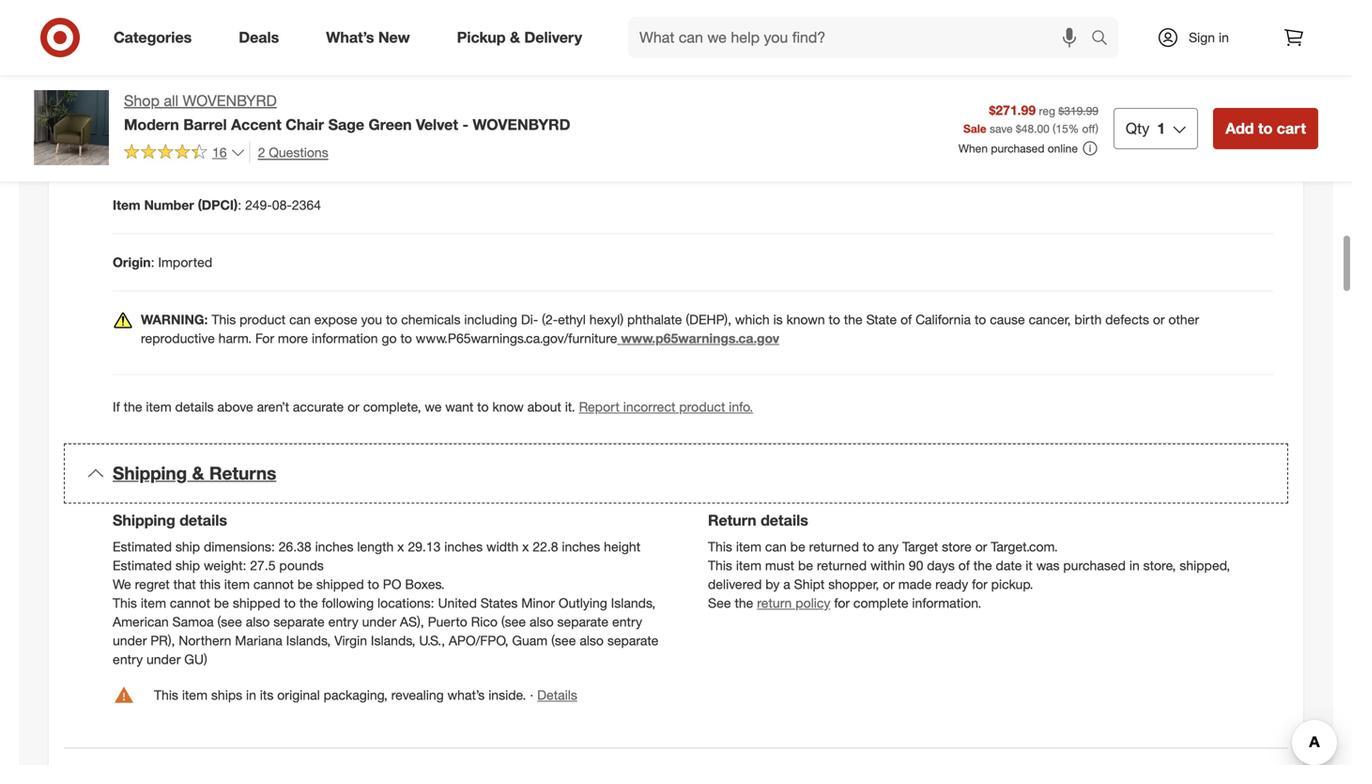 Task type: locate. For each thing, give the bounding box(es) containing it.
0 vertical spatial estimated
[[113, 539, 172, 555]]

0 horizontal spatial target
[[903, 539, 939, 555]]

x
[[397, 539, 404, 555], [522, 539, 529, 555]]

to left any
[[863, 539, 875, 555]]

0 vertical spatial under
[[362, 614, 396, 630]]

x left 22.8
[[522, 539, 529, 555]]

0 vertical spatial cannot
[[254, 576, 294, 593]]

www.p65warnings.ca.gov/furniture
[[416, 330, 618, 347]]

for right ready
[[972, 576, 988, 593]]

1 vertical spatial purchased
[[1064, 557, 1126, 574]]

of right copy
[[422, 25, 434, 41]]

islands, left virgin
[[286, 633, 331, 649]]

also down the minor
[[530, 614, 554, 630]]

can up more
[[289, 311, 311, 328]]

2 vertical spatial in
[[246, 687, 256, 703]]

outlying
[[559, 595, 608, 611]]

in right sign
[[1219, 29, 1229, 46]]

0 vertical spatial shipped
[[316, 576, 364, 593]]

2 x from the left
[[522, 539, 529, 555]]

1 vertical spatial of
[[901, 311, 912, 328]]

add
[[1226, 119, 1254, 137]]

details up must
[[761, 511, 809, 530]]

prior
[[756, 25, 783, 41]]

purchased down the $
[[991, 141, 1045, 155]]

1 vertical spatial shipped
[[233, 595, 281, 611]]

1 horizontal spatial in
[[1130, 557, 1140, 574]]

& left returns
[[192, 463, 204, 484]]

shop
[[124, 92, 160, 110]]

(see up northern
[[217, 614, 242, 630]]

2 horizontal spatial entry
[[612, 614, 643, 630]]

inches right 22.8
[[562, 539, 600, 555]]

to inside add to cart button
[[1259, 119, 1273, 137]]

the right if
[[124, 399, 142, 415]]

the down 'pounds'
[[299, 595, 318, 611]]

1
[[177, 25, 184, 41], [1157, 119, 1166, 137]]

0 horizontal spatial this
[[200, 576, 221, 593]]

be
[[791, 539, 806, 555], [798, 557, 814, 574], [298, 576, 313, 593], [214, 595, 229, 611]]

0 vertical spatial 1
[[177, 25, 184, 41]]

1 horizontal spatial can
[[765, 539, 787, 555]]

0 horizontal spatial x
[[397, 539, 404, 555]]

1 horizontal spatial islands,
[[371, 633, 416, 649]]

0 vertical spatial shipping
[[113, 463, 187, 484]]

0 horizontal spatial wovenbyrd
[[183, 92, 277, 110]]

0 vertical spatial in
[[1219, 29, 1229, 46]]

this inside 'this product can expose you to chemicals including di- (2-ethyl hexyl) phthalate (dehp), which is known to the state of california to cause cancer, birth defects or other reproductive harm.  for more information go to www.p65warnings.ca.gov/furniture'
[[212, 311, 236, 328]]

target right call
[[991, 25, 1027, 41]]

1 horizontal spatial of
[[901, 311, 912, 328]]

(see
[[217, 614, 242, 630], [501, 614, 526, 630], [551, 633, 576, 649]]

you
[[361, 311, 382, 328]]

this left prior
[[702, 25, 723, 41]]

mariana
[[235, 633, 283, 649]]

0 vertical spatial target
[[991, 25, 1027, 41]]

this
[[702, 25, 723, 41], [200, 576, 221, 593]]

1 horizontal spatial 1
[[1157, 119, 1166, 137]]

samoa
[[172, 614, 214, 630]]

in
[[1219, 29, 1229, 46], [1130, 557, 1140, 574], [246, 687, 256, 703]]

ethyl
[[558, 311, 586, 328]]

of inside 'this product can expose you to chemicals including di- (2-ethyl hexyl) phthalate (dehp), which is known to the state of california to cause cancer, birth defects or other reproductive harm.  for more information go to www.p65warnings.ca.gov/furniture'
[[901, 311, 912, 328]]

1 vertical spatial target
[[903, 539, 939, 555]]

wovenbyrd right - at the top left of page
[[473, 115, 571, 134]]

to right known
[[829, 311, 841, 328]]

0 vertical spatial can
[[289, 311, 311, 328]]

puerto
[[428, 614, 468, 630]]

in left the its
[[246, 687, 256, 703]]

details
[[175, 399, 214, 415], [180, 511, 227, 530], [761, 511, 809, 530]]

this for this item ships in its original packaging, revealing what's inside. · details
[[154, 687, 178, 703]]

15
[[1056, 121, 1069, 136]]

1 horizontal spatial inches
[[444, 539, 483, 555]]

deals link
[[223, 17, 303, 58]]

: left all
[[144, 82, 147, 99]]

new
[[378, 28, 410, 47]]

chair
[[286, 115, 324, 134]]

green
[[369, 115, 412, 134]]

warranty
[[628, 25, 679, 41]]

can up must
[[765, 539, 787, 555]]

or down within at the right bottom of the page
[[883, 576, 895, 593]]

modern
[[124, 115, 179, 134]]

2 vertical spatial of
[[959, 557, 970, 574]]

this down the pr),
[[154, 687, 178, 703]]

be up shipt
[[798, 557, 814, 574]]

inches up 'pounds'
[[315, 539, 354, 555]]

1 vertical spatial shipping
[[113, 511, 175, 530]]

1 horizontal spatial &
[[510, 28, 520, 47]]

shipping down if
[[113, 463, 187, 484]]

we
[[113, 576, 131, 593]]

also up mariana
[[246, 614, 270, 630]]

when purchased online
[[959, 141, 1078, 155]]

about
[[528, 399, 562, 415]]

or inside 'this product can expose you to chemicals including di- (2-ethyl hexyl) phthalate (dehp), which is known to the state of california to cause cancer, birth defects or other reproductive harm.  for more information go to www.p65warnings.ca.gov/furniture'
[[1153, 311, 1165, 328]]

%
[[1069, 121, 1079, 136]]

store
[[942, 539, 972, 555]]

item left the ships
[[182, 687, 208, 703]]

(see right "guam"
[[551, 633, 576, 649]]

sign
[[1189, 29, 1216, 46]]

inches
[[315, 539, 354, 555], [444, 539, 483, 555], [562, 539, 600, 555]]

info.
[[729, 399, 753, 415]]

entry down following
[[328, 614, 359, 630]]

1 x from the left
[[397, 539, 404, 555]]

1 vertical spatial cannot
[[170, 595, 210, 611]]

: left imported
[[151, 254, 154, 271]]

: for 86315102
[[144, 82, 147, 99]]

item left prior
[[726, 25, 752, 41]]

1 shipping from the top
[[113, 463, 187, 484]]

ship
[[176, 539, 200, 555], [176, 557, 200, 574]]

249-
[[245, 197, 272, 213]]

1 vertical spatial returned
[[817, 557, 867, 574]]

can inside 'this product can expose you to chemicals including di- (2-ethyl hexyl) phthalate (dehp), which is known to the state of california to cause cancer, birth defects or other reproductive harm.  for more information go to www.p65warnings.ca.gov/furniture'
[[289, 311, 311, 328]]

90
[[909, 557, 924, 574]]

be inside shipping details estimated ship dimensions: 26.38 inches length x 29.13 inches width x 22.8 inches height estimated ship weight: 27.5 pounds we regret that this item cannot be shipped to po boxes.
[[298, 576, 313, 593]]

warranty: 1 year limited warranty. to obtain a copy of the manufacturer's or supplier's warranty for this item prior to purchasing the item, please call target guest services at 1-800-591-3869
[[113, 25, 1235, 41]]

0 vertical spatial a
[[379, 25, 386, 41]]

the left state
[[844, 311, 863, 328]]

can
[[289, 311, 311, 328], [765, 539, 787, 555]]

revealing
[[391, 687, 444, 703]]

0 vertical spatial this
[[702, 25, 723, 41]]

questions
[[269, 144, 328, 160]]

shipping up regret
[[113, 511, 175, 530]]

islands, right outlying
[[611, 595, 656, 611]]

of
[[422, 25, 434, 41], [901, 311, 912, 328], [959, 557, 970, 574]]

shipping details estimated ship dimensions: 26.38 inches length x 29.13 inches width x 22.8 inches height estimated ship weight: 27.5 pounds we regret that this item cannot be shipped to po boxes.
[[113, 511, 641, 593]]

under down the pr),
[[147, 651, 181, 668]]

shipping inside shipping details estimated ship dimensions: 26.38 inches length x 29.13 inches width x 22.8 inches height estimated ship weight: 27.5 pounds we regret that this item cannot be shipped to po boxes.
[[113, 511, 175, 530]]

& inside dropdown button
[[192, 463, 204, 484]]

know
[[493, 399, 524, 415]]

cannot up this item cannot be shipped to the following locations: at the left bottom
[[254, 576, 294, 593]]

also down outlying
[[580, 633, 604, 649]]

this item ships in its original packaging, revealing what's inside. · details
[[154, 687, 578, 703]]

cannot up samoa
[[170, 595, 210, 611]]

1 vertical spatial for
[[972, 576, 988, 593]]

(
[[1053, 121, 1056, 136]]

2 inches from the left
[[444, 539, 483, 555]]

0 horizontal spatial can
[[289, 311, 311, 328]]

details inside shipping details estimated ship dimensions: 26.38 inches length x 29.13 inches width x 22.8 inches height estimated ship weight: 27.5 pounds we regret that this item cannot be shipped to po boxes.
[[180, 511, 227, 530]]

this down we
[[113, 595, 137, 611]]

www.p65warnings.ca.gov
[[621, 330, 780, 347]]

is
[[774, 311, 783, 328]]

entry down american
[[113, 651, 143, 668]]

aren't
[[257, 399, 289, 415]]

of right state
[[901, 311, 912, 328]]

product up for
[[240, 311, 286, 328]]

islands,
[[611, 595, 656, 611], [286, 633, 331, 649], [371, 633, 416, 649]]

2 horizontal spatial in
[[1219, 29, 1229, 46]]

0 horizontal spatial also
[[246, 614, 270, 630]]

2 horizontal spatial also
[[580, 633, 604, 649]]

to right go
[[401, 330, 412, 347]]

1 for warranty:
[[177, 25, 184, 41]]

1 horizontal spatial cannot
[[254, 576, 294, 593]]

by
[[766, 576, 780, 593]]

1 horizontal spatial target
[[991, 25, 1027, 41]]

1 vertical spatial wovenbyrd
[[473, 115, 571, 134]]

shipped up following
[[316, 576, 364, 593]]

be down weight:
[[214, 595, 229, 611]]

birth
[[1075, 311, 1102, 328]]

gu)
[[184, 651, 207, 668]]

1 horizontal spatial also
[[530, 614, 554, 630]]

the
[[437, 25, 456, 41], [871, 25, 889, 41], [844, 311, 863, 328], [124, 399, 142, 415], [974, 557, 993, 574], [299, 595, 318, 611], [735, 595, 754, 611]]

target up the "90"
[[903, 539, 939, 555]]

0 horizontal spatial for
[[682, 25, 698, 41]]

entry
[[328, 614, 359, 630], [612, 614, 643, 630], [113, 651, 143, 668]]

entry down height
[[612, 614, 643, 630]]

1 horizontal spatial a
[[784, 576, 791, 593]]

or left other
[[1153, 311, 1165, 328]]

to right prior
[[786, 25, 798, 41]]

for right warranty at top
[[682, 25, 698, 41]]

0 horizontal spatial purchased
[[991, 141, 1045, 155]]

cause
[[990, 311, 1025, 328]]

pickup.
[[992, 576, 1034, 593]]

under down american
[[113, 633, 147, 649]]

pickup & delivery
[[457, 28, 582, 47]]

& right the pickup
[[510, 28, 520, 47]]

for
[[682, 25, 698, 41], [972, 576, 988, 593], [834, 595, 850, 611]]

1 vertical spatial ship
[[176, 557, 200, 574]]

packaging,
[[324, 687, 388, 703]]

known
[[787, 311, 825, 328]]

1 horizontal spatial shipped
[[316, 576, 364, 593]]

0 vertical spatial purchased
[[991, 141, 1045, 155]]

2 horizontal spatial for
[[972, 576, 988, 593]]

inches left "width"
[[444, 539, 483, 555]]

1 horizontal spatial x
[[522, 539, 529, 555]]

2 shipping from the top
[[113, 511, 175, 530]]

2 horizontal spatial of
[[959, 557, 970, 574]]

a left copy
[[379, 25, 386, 41]]

at
[[1124, 25, 1135, 41]]

image of modern barrel accent chair sage green velvet - wovenbyrd image
[[34, 90, 109, 165]]

sign in link
[[1141, 17, 1259, 58]]

0 vertical spatial ship
[[176, 539, 200, 555]]

672975505653
[[148, 140, 236, 156]]

pr),
[[151, 633, 175, 649]]

also
[[246, 614, 270, 630], [530, 614, 554, 630], [580, 633, 604, 649]]

1 left the "year"
[[177, 25, 184, 41]]

a right by
[[784, 576, 791, 593]]

wovenbyrd
[[183, 92, 277, 110], [473, 115, 571, 134]]

product left info.
[[679, 399, 725, 415]]

online
[[1048, 141, 1078, 155]]

1 vertical spatial under
[[113, 633, 147, 649]]

shipping inside shipping & returns dropdown button
[[113, 463, 187, 484]]

1 vertical spatial can
[[765, 539, 787, 555]]

26.38
[[279, 539, 312, 555]]

1 horizontal spatial for
[[834, 595, 850, 611]]

$
[[1016, 121, 1022, 136]]

1 vertical spatial a
[[784, 576, 791, 593]]

boxes.
[[405, 576, 445, 593]]

2 vertical spatial for
[[834, 595, 850, 611]]

add to cart
[[1226, 119, 1307, 137]]

islands, down as),
[[371, 633, 416, 649]]

product inside 'this product can expose you to chemicals including di- (2-ethyl hexyl) phthalate (dehp), which is known to the state of california to cause cancer, birth defects or other reproductive harm.  for more information go to www.p65warnings.ca.gov/furniture'
[[240, 311, 286, 328]]

details for shipping
[[180, 511, 227, 530]]

details inside return details this item can be returned to any target store or target.com. this item must be returned within 90 days of the date it was purchased in store, shipped, delivered by a shipt shopper, or made ready for pickup. see the return policy for complete information.
[[761, 511, 809, 530]]

x left the 29.13
[[397, 539, 404, 555]]

what's new
[[326, 28, 410, 47]]

cannot inside shipping details estimated ship dimensions: 26.38 inches length x 29.13 inches width x 22.8 inches height estimated ship weight: 27.5 pounds we regret that this item cannot be shipped to po boxes.
[[254, 576, 294, 593]]

0 horizontal spatial product
[[240, 311, 286, 328]]

in left store, on the bottom right of the page
[[1130, 557, 1140, 574]]

under down locations:
[[362, 614, 396, 630]]

1 vertical spatial estimated
[[113, 557, 172, 574]]

0 vertical spatial of
[[422, 25, 434, 41]]

0 vertical spatial product
[[240, 311, 286, 328]]

manufacturer's
[[460, 25, 548, 41]]

1 horizontal spatial purchased
[[1064, 557, 1126, 574]]

1 vertical spatial this
[[200, 576, 221, 593]]

for down the shopper,
[[834, 595, 850, 611]]

1 vertical spatial &
[[192, 463, 204, 484]]

0 vertical spatial &
[[510, 28, 520, 47]]

shipped
[[316, 576, 364, 593], [233, 595, 281, 611]]

under
[[362, 614, 396, 630], [113, 633, 147, 649], [147, 651, 181, 668]]

this down weight:
[[200, 576, 221, 593]]

0 horizontal spatial &
[[192, 463, 204, 484]]

1 horizontal spatial product
[[679, 399, 725, 415]]

or right store
[[976, 539, 988, 555]]

shopper,
[[829, 576, 879, 593]]

to right add
[[1259, 119, 1273, 137]]

warning:
[[141, 311, 208, 328]]

item down weight:
[[224, 576, 250, 593]]

1 vertical spatial product
[[679, 399, 725, 415]]

shipped,
[[1180, 557, 1231, 574]]

u.s.,
[[419, 633, 445, 649]]

: down 'modern'
[[141, 140, 145, 156]]

purchased right was
[[1064, 557, 1126, 574]]

information
[[312, 330, 378, 347]]

report incorrect product info. button
[[579, 398, 753, 417]]

this up harm.
[[212, 311, 236, 328]]

(see down states
[[501, 614, 526, 630]]

details up dimensions:
[[180, 511, 227, 530]]

item number (dpci) : 249-08-2364
[[113, 197, 321, 213]]

be down 'pounds'
[[298, 576, 313, 593]]

2 horizontal spatial inches
[[562, 539, 600, 555]]

shipped up mariana
[[233, 595, 281, 611]]

a inside return details this item can be returned to any target store or target.com. this item must be returned within 90 days of the date it was purchased in store, shipped, delivered by a shipt shopper, or made ready for pickup. see the return policy for complete information.
[[784, 576, 791, 593]]

what's
[[448, 687, 485, 703]]

state
[[867, 311, 897, 328]]

1 vertical spatial in
[[1130, 557, 1140, 574]]

obtain
[[339, 25, 376, 41]]

2 ship from the top
[[176, 557, 200, 574]]

its
[[260, 687, 274, 703]]

0 horizontal spatial islands,
[[286, 633, 331, 649]]

0 horizontal spatial 1
[[177, 25, 184, 41]]

target inside return details this item can be returned to any target store or target.com. this item must be returned within 90 days of the date it was purchased in store, shipped, delivered by a shipt shopper, or made ready for pickup. see the return policy for complete information.
[[903, 539, 939, 555]]

0 vertical spatial returned
[[809, 539, 859, 555]]

wovenbyrd up barrel at the left of page
[[183, 92, 277, 110]]

1 vertical spatial 1
[[1157, 119, 1166, 137]]

to left 'po'
[[368, 576, 379, 593]]

0 horizontal spatial inches
[[315, 539, 354, 555]]

0 vertical spatial for
[[682, 25, 698, 41]]

guam
[[512, 633, 548, 649]]

of down store
[[959, 557, 970, 574]]

must
[[765, 557, 795, 574]]

1 right qty in the right of the page
[[1157, 119, 1166, 137]]



Task type: vqa. For each thing, say whether or not it's contained in the screenshot.
to
yes



Task type: describe. For each thing, give the bounding box(es) containing it.
united states minor outlying islands, american samoa (see also separate entry under as), puerto rico (see also separate entry under pr), northern mariana islands, virgin islands, u.s., apo/fpo, guam (see also separate entry under gu)
[[113, 595, 659, 668]]

purchased inside return details this item can be returned to any target store or target.com. this item must be returned within 90 days of the date it was purchased in store, shipped, delivered by a shipt shopper, or made ready for pickup. see the return policy for complete information.
[[1064, 557, 1126, 574]]

days
[[927, 557, 955, 574]]

16
[[212, 144, 227, 160]]

to left cause
[[975, 311, 987, 328]]

date
[[996, 557, 1022, 574]]

this up "delivered"
[[708, 557, 733, 574]]

1 horizontal spatial (see
[[501, 614, 526, 630]]

search
[[1083, 30, 1128, 48]]

1 horizontal spatial wovenbyrd
[[473, 115, 571, 134]]

item inside shipping details estimated ship dimensions: 26.38 inches length x 29.13 inches width x 22.8 inches height estimated ship weight: 27.5 pounds we regret that this item cannot be shipped to po boxes.
[[224, 576, 250, 593]]

details left above
[[175, 399, 214, 415]]

upc
[[113, 140, 141, 156]]

number
[[144, 197, 194, 213]]

warranty.
[[264, 25, 318, 41]]

0 horizontal spatial shipped
[[233, 595, 281, 611]]

0 horizontal spatial a
[[379, 25, 386, 41]]

the left item,
[[871, 25, 889, 41]]

limited
[[217, 25, 260, 41]]

velvet
[[416, 115, 458, 134]]

tcin : 86315102
[[113, 82, 209, 99]]

barrel
[[183, 115, 227, 134]]

1 inches from the left
[[315, 539, 354, 555]]

·
[[530, 687, 534, 703]]

sign in
[[1189, 29, 1229, 46]]

height
[[604, 539, 641, 555]]

item up "delivered"
[[736, 557, 762, 574]]

1 horizontal spatial entry
[[328, 614, 359, 630]]

www.p65warnings.ca.gov link
[[618, 330, 780, 347]]

1-
[[1139, 25, 1152, 41]]

1 ship from the top
[[176, 539, 200, 555]]

shipping for shipping & returns
[[113, 463, 187, 484]]

(dpci)
[[198, 197, 238, 213]]

to up go
[[386, 311, 398, 328]]

this for this product can expose you to chemicals including di- (2-ethyl hexyl) phthalate (dehp), which is known to the state of california to cause cancer, birth defects or other reproductive harm.  for more information go to www.p65warnings.ca.gov/furniture
[[212, 311, 236, 328]]

which
[[735, 311, 770, 328]]

tcin
[[113, 82, 144, 99]]

item down return
[[736, 539, 762, 555]]

harm.
[[219, 330, 252, 347]]

or right accurate
[[348, 399, 360, 415]]

0 horizontal spatial entry
[[113, 651, 143, 668]]

categories link
[[98, 17, 215, 58]]

save
[[990, 121, 1013, 136]]

upc : 672975505653
[[113, 140, 236, 156]]

item down regret
[[141, 595, 166, 611]]

if
[[113, 399, 120, 415]]

target.com.
[[991, 539, 1058, 555]]

$271.99
[[990, 102, 1036, 118]]

item,
[[893, 25, 921, 41]]

shipped inside shipping details estimated ship dimensions: 26.38 inches length x 29.13 inches width x 22.8 inches height estimated ship weight: 27.5 pounds we regret that this item cannot be shipped to po boxes.
[[316, 576, 364, 593]]

2 vertical spatial under
[[147, 651, 181, 668]]

0 horizontal spatial in
[[246, 687, 256, 703]]

qty
[[1126, 119, 1150, 137]]

0 vertical spatial wovenbyrd
[[183, 92, 277, 110]]

to inside return details this item can be returned to any target store or target.com. this item must be returned within 90 days of the date it was purchased in store, shipped, delivered by a shipt shopper, or made ready for pickup. see the return policy for complete information.
[[863, 539, 875, 555]]

(dehp),
[[686, 311, 732, 328]]

of inside return details this item can be returned to any target store or target.com. this item must be returned within 90 days of the date it was purchased in store, shipped, delivered by a shipt shopper, or made ready for pickup. see the return policy for complete information.
[[959, 557, 970, 574]]

rico
[[471, 614, 498, 630]]

What can we help you find? suggestions appear below search field
[[628, 17, 1096, 58]]

-
[[463, 115, 469, 134]]

0 horizontal spatial of
[[422, 25, 434, 41]]

purchasing
[[802, 25, 867, 41]]

29.13
[[408, 539, 441, 555]]

2 horizontal spatial islands,
[[611, 595, 656, 611]]

or left supplier's
[[552, 25, 564, 41]]

this down return
[[708, 539, 733, 555]]

in inside return details this item can be returned to any target store or target.com. this item must be returned within 90 days of the date it was purchased in store, shipped, delivered by a shipt shopper, or made ready for pickup. see the return policy for complete information.
[[1130, 557, 1140, 574]]

delivery
[[525, 28, 582, 47]]

pickup
[[457, 28, 506, 47]]

call
[[968, 25, 987, 41]]

591-
[[1179, 25, 1206, 41]]

categories
[[114, 28, 192, 47]]

to down 'pounds'
[[284, 595, 296, 611]]

08-
[[272, 197, 292, 213]]

original
[[277, 687, 320, 703]]

when
[[959, 141, 988, 155]]

following
[[322, 595, 374, 611]]

sale
[[964, 121, 987, 136]]

if the item details above aren't accurate or complete, we want to know about it. report incorrect product info.
[[113, 399, 753, 415]]

& for pickup
[[510, 28, 520, 47]]

22.8
[[533, 539, 558, 555]]

reg
[[1039, 104, 1056, 118]]

supplier's
[[567, 25, 624, 41]]

guest
[[1031, 25, 1066, 41]]

above
[[217, 399, 253, 415]]

phthalate
[[627, 311, 682, 328]]

shop all wovenbyrd modern barrel accent chair sage green velvet - wovenbyrd
[[124, 92, 571, 134]]

details
[[537, 687, 578, 703]]

3 inches from the left
[[562, 539, 600, 555]]

the down "delivered"
[[735, 595, 754, 611]]

return policy link
[[757, 595, 831, 611]]

this inside shipping details estimated ship dimensions: 26.38 inches length x 29.13 inches width x 22.8 inches height estimated ship weight: 27.5 pounds we regret that this item cannot be shipped to po boxes.
[[200, 576, 221, 593]]

we
[[425, 399, 442, 415]]

the inside 'this product can expose you to chemicals including di- (2-ethyl hexyl) phthalate (dehp), which is known to the state of california to cause cancer, birth defects or other reproductive harm.  for more information go to www.p65warnings.ca.gov/furniture'
[[844, 311, 863, 328]]

to right want
[[477, 399, 489, 415]]

accent
[[231, 115, 282, 134]]

2 estimated from the top
[[113, 557, 172, 574]]

copy
[[390, 25, 419, 41]]

defects
[[1106, 311, 1150, 328]]

: left 249-
[[238, 197, 241, 213]]

locations:
[[378, 595, 434, 611]]

this for this item cannot be shipped to the following locations:
[[113, 595, 137, 611]]

2 horizontal spatial (see
[[551, 633, 576, 649]]

minor
[[522, 595, 555, 611]]

1 estimated from the top
[[113, 539, 172, 555]]

to inside shipping details estimated ship dimensions: 26.38 inches length x 29.13 inches width x 22.8 inches height estimated ship weight: 27.5 pounds we regret that this item cannot be shipped to po boxes.
[[368, 576, 379, 593]]

policy
[[796, 595, 831, 611]]

: for imported
[[151, 254, 154, 271]]

item right if
[[146, 399, 172, 415]]

sage
[[328, 115, 364, 134]]

origin
[[113, 254, 151, 271]]

be up must
[[791, 539, 806, 555]]

california
[[916, 311, 971, 328]]

2364
[[292, 197, 321, 213]]

return
[[708, 511, 757, 530]]

shipping for shipping details estimated ship dimensions: 26.38 inches length x 29.13 inches width x 22.8 inches height estimated ship weight: 27.5 pounds we regret that this item cannot be shipped to po boxes.
[[113, 511, 175, 530]]

to
[[322, 25, 335, 41]]

this product can expose you to chemicals including di- (2-ethyl hexyl) phthalate (dehp), which is known to the state of california to cause cancer, birth defects or other reproductive harm.  for more information go to www.p65warnings.ca.gov/furniture
[[141, 311, 1200, 347]]

reproductive
[[141, 330, 215, 347]]

ships
[[211, 687, 242, 703]]

can inside return details this item can be returned to any target store or target.com. this item must be returned within 90 days of the date it was purchased in store, shipped, delivered by a shipt shopper, or made ready for pickup. see the return policy for complete information.
[[765, 539, 787, 555]]

please
[[925, 25, 964, 41]]

the left the pickup
[[437, 25, 456, 41]]

2 questions link
[[249, 142, 328, 163]]

qty 1
[[1126, 119, 1166, 137]]

hexyl)
[[590, 311, 624, 328]]

& for shipping
[[192, 463, 204, 484]]

1 for qty
[[1157, 119, 1166, 137]]

0 horizontal spatial cannot
[[170, 595, 210, 611]]

details link
[[537, 687, 578, 703]]

1 horizontal spatial this
[[702, 25, 723, 41]]

: for 672975505653
[[141, 140, 145, 156]]

return details this item can be returned to any target store or target.com. this item must be returned within 90 days of the date it was purchased in store, shipped, delivered by a shipt shopper, or made ready for pickup. see the return policy for complete information.
[[708, 511, 1231, 611]]

details for return
[[761, 511, 809, 530]]

including
[[464, 311, 517, 328]]

the left the date
[[974, 557, 993, 574]]

0 horizontal spatial (see
[[217, 614, 242, 630]]

states
[[481, 595, 518, 611]]



